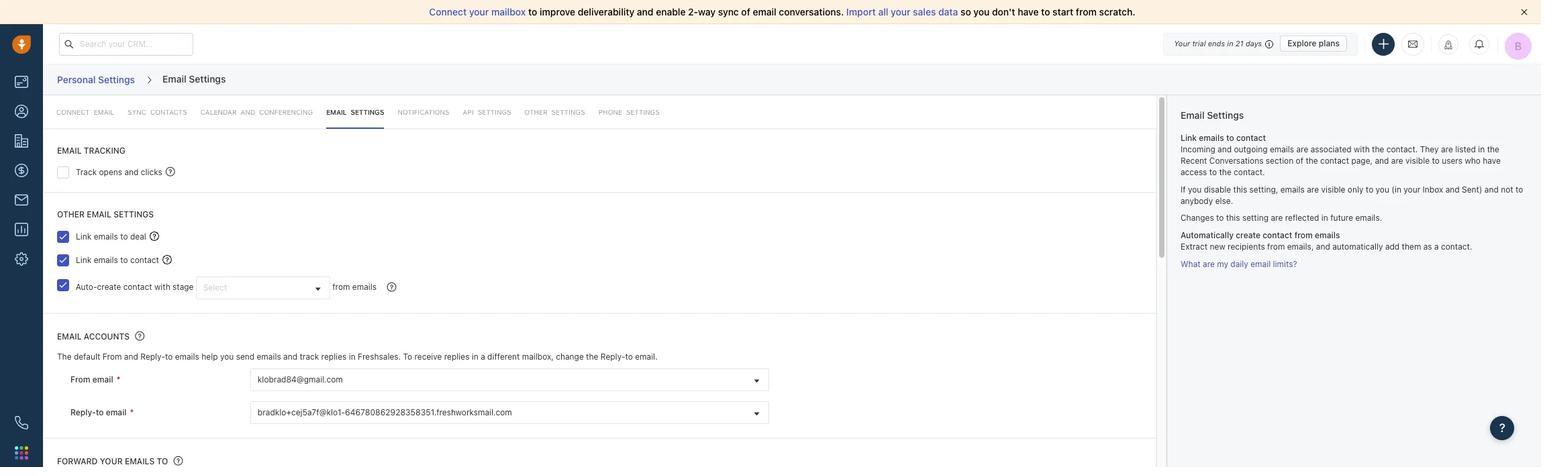 Task type: describe. For each thing, give the bounding box(es) containing it.
api settings
[[463, 108, 511, 116]]

1 vertical spatial contact.
[[1234, 167, 1265, 177]]

bradklo+cej5a7f@klo1-646780862928358351.freshworksmail.com
[[258, 407, 512, 417]]

and left clicks
[[124, 167, 139, 178]]

you right "so"
[[974, 6, 990, 17]]

1 horizontal spatial reply-
[[140, 352, 165, 362]]

and up the conversations
[[1218, 144, 1232, 154]]

track
[[76, 167, 97, 178]]

accounts
[[84, 331, 130, 341]]

in left the "freshsales."
[[349, 352, 356, 362]]

contact up outgoing
[[1237, 133, 1266, 143]]

api settings link
[[463, 95, 511, 129]]

disable
[[1204, 184, 1231, 194]]

what are my daily email limits? link
[[1181, 259, 1298, 269]]

in left future
[[1322, 213, 1329, 223]]

2-
[[688, 6, 698, 17]]

1 vertical spatial question circled image
[[174, 455, 183, 466]]

days
[[1246, 39, 1262, 48]]

settings for phone settings
[[626, 108, 660, 116]]

0 horizontal spatial from
[[70, 374, 90, 384]]

outgoing
[[1234, 144, 1268, 154]]

(in
[[1392, 184, 1402, 194]]

notifications link
[[398, 95, 450, 129]]

inbox
[[1423, 184, 1444, 194]]

are left associated
[[1297, 144, 1309, 154]]

settings for other settings
[[552, 108, 585, 116]]

import all your sales data link
[[847, 6, 961, 17]]

phone settings link
[[599, 95, 660, 129]]

email up link emails to deal
[[87, 210, 111, 220]]

email settings link
[[326, 95, 384, 129]]

have inside link emails to contact incoming and outgoing emails are associated with the contact. they are listed in the recent conversations section of the contact page, and are visible to users who have access to the contact.
[[1483, 156, 1501, 166]]

personal settings
[[57, 74, 135, 85]]

are left my
[[1203, 259, 1215, 269]]

other settings
[[525, 108, 585, 116]]

associated
[[1311, 144, 1352, 154]]

conversations
[[1210, 156, 1264, 166]]

default
[[74, 352, 100, 362]]

automatically
[[1181, 230, 1234, 240]]

your left mailbox
[[469, 6, 489, 17]]

emails.
[[1356, 213, 1383, 223]]

clicks
[[141, 167, 162, 178]]

21
[[1236, 39, 1244, 48]]

recipients
[[1228, 242, 1265, 252]]

create for automatically
[[1236, 230, 1261, 240]]

visible inside if you disable this setting, emails are visible only to you (in your inbox and sent) and not to anybody else.
[[1322, 184, 1346, 194]]

send
[[236, 352, 255, 362]]

link for link emails to contact
[[76, 255, 92, 265]]

you right if
[[1188, 184, 1202, 194]]

if you disable this setting, emails are visible only to you (in your inbox and sent) and not to anybody else.
[[1181, 184, 1524, 206]]

limits?
[[1273, 259, 1298, 269]]

your inside tab panel
[[100, 456, 123, 466]]

track opens and clicks
[[76, 167, 162, 178]]

bradklo+cej5a7f@klo1-646780862928358351.freshworksmail.com link
[[251, 402, 768, 423]]

calendar and conferencing
[[201, 108, 313, 116]]

section
[[1266, 156, 1294, 166]]

create for auto-
[[97, 282, 121, 292]]

with inside link emails to contact incoming and outgoing emails are associated with the contact. they are listed in the recent conversations section of the contact page, and are visible to users who have access to the contact.
[[1354, 144, 1370, 154]]

future
[[1331, 213, 1354, 223]]

connect email
[[56, 108, 114, 116]]

change
[[556, 352, 584, 362]]

sales
[[913, 6, 936, 17]]

the down associated
[[1306, 156, 1318, 166]]

incoming
[[1181, 144, 1216, 154]]

who
[[1465, 156, 1481, 166]]

access
[[1181, 167, 1207, 177]]

are right 'setting'
[[1271, 213, 1283, 223]]

else.
[[1216, 196, 1233, 206]]

conversations.
[[779, 6, 844, 17]]

you inside tab panel
[[220, 352, 234, 362]]

they
[[1420, 144, 1439, 154]]

sent)
[[1462, 184, 1483, 194]]

are up (in
[[1392, 156, 1404, 166]]

0 vertical spatial contact.
[[1387, 144, 1418, 154]]

reflected
[[1285, 213, 1320, 223]]

deliverability
[[578, 6, 635, 17]]

email down default
[[93, 374, 113, 384]]

2 replies from the left
[[444, 352, 470, 362]]

contact left click to learn how to link emails to contacts icon
[[130, 255, 159, 265]]

new
[[1210, 242, 1226, 252]]

email right "sync"
[[753, 6, 777, 17]]

from email
[[70, 374, 113, 384]]

0 horizontal spatial have
[[1018, 6, 1039, 17]]

settings up outgoing
[[1207, 109, 1244, 121]]

freshsales.
[[358, 352, 401, 362]]

0 vertical spatial of
[[741, 6, 751, 17]]

from inside tab panel
[[332, 282, 350, 292]]

and right page,
[[1375, 156, 1389, 166]]

bradklo+cej5a7f@klo1-
[[258, 407, 345, 417]]

email.
[[635, 352, 658, 362]]

calendar
[[201, 108, 237, 116]]

so
[[961, 6, 971, 17]]

recent
[[1181, 156, 1207, 166]]

1 vertical spatial question circled image
[[135, 330, 145, 341]]

are up 'users'
[[1441, 144, 1453, 154]]

page,
[[1352, 156, 1373, 166]]

your trial ends in 21 days
[[1174, 39, 1262, 48]]

0 horizontal spatial reply-
[[70, 407, 96, 417]]

connect email link
[[56, 95, 114, 129]]

what
[[1181, 259, 1201, 269]]

your right the 'all'
[[891, 6, 911, 17]]

emails inside if you disable this setting, emails are visible only to you (in your inbox and sent) and not to anybody else.
[[1281, 184, 1305, 194]]

explore plans
[[1288, 38, 1340, 48]]

don't
[[992, 6, 1016, 17]]

enable
[[656, 6, 686, 17]]

track
[[300, 352, 319, 362]]

reply-to email
[[70, 407, 127, 417]]

1 vertical spatial this
[[1226, 213, 1240, 223]]

0 vertical spatial question circled image
[[166, 166, 175, 178]]

sync
[[718, 6, 739, 17]]

phone settings
[[599, 108, 660, 116]]

of inside link emails to contact incoming and outgoing emails are associated with the contact. they are listed in the recent conversations section of the contact page, and are visible to users who have access to the contact.
[[1296, 156, 1304, 166]]

add
[[1386, 242, 1400, 252]]

Search your CRM... text field
[[59, 33, 193, 55]]

phone image
[[15, 416, 28, 430]]

settings up calendar
[[189, 73, 226, 84]]

auto-
[[76, 282, 97, 292]]

not
[[1501, 184, 1514, 194]]

as
[[1424, 242, 1432, 252]]

and left enable
[[637, 6, 654, 17]]

my
[[1217, 259, 1229, 269]]

email tracking
[[57, 146, 125, 156]]

email down from email
[[106, 407, 127, 417]]

and left not
[[1485, 184, 1499, 194]]

other settings link
[[525, 95, 585, 129]]

settings for personal settings link
[[98, 74, 135, 85]]

different
[[487, 352, 520, 362]]

1 vertical spatial with
[[154, 282, 170, 292]]

other email settings
[[57, 210, 154, 220]]

link for link emails to contact incoming and outgoing emails are associated with the contact. they are listed in the recent conversations section of the contact page, and are visible to users who have access to the contact.
[[1181, 133, 1197, 143]]

settings for api settings link
[[478, 108, 511, 116]]



Task type: locate. For each thing, give the bounding box(es) containing it.
0 vertical spatial have
[[1018, 6, 1039, 17]]

0 vertical spatial this
[[1234, 184, 1248, 194]]

a right as
[[1435, 242, 1439, 252]]

the
[[1372, 144, 1385, 154], [1488, 144, 1500, 154], [1306, 156, 1318, 166], [1220, 167, 1232, 177], [586, 352, 598, 362]]

this right the disable
[[1234, 184, 1248, 194]]

klobrad84@gmail.com link
[[251, 369, 768, 391]]

email right daily
[[1251, 259, 1271, 269]]

question circled image right forward your emails to at bottom
[[174, 455, 183, 466]]

0 horizontal spatial with
[[154, 282, 170, 292]]

click to learn how to link emails to contacts image
[[162, 255, 172, 264]]

link down other email settings
[[76, 231, 92, 241]]

tracking
[[84, 146, 125, 156]]

0 horizontal spatial question circled image
[[135, 330, 145, 341]]

contact down changes to this setting are reflected in future emails.
[[1263, 230, 1293, 240]]

in left '21'
[[1227, 39, 1234, 48]]

0 horizontal spatial visible
[[1322, 184, 1346, 194]]

your inside if you disable this setting, emails are visible only to you (in your inbox and sent) and not to anybody else.
[[1404, 184, 1421, 194]]

explore
[[1288, 38, 1317, 48]]

the up page,
[[1372, 144, 1385, 154]]

0 vertical spatial question circled image
[[387, 281, 396, 293]]

email accounts
[[57, 331, 130, 341]]

1 horizontal spatial with
[[1354, 144, 1370, 154]]

1 vertical spatial from
[[70, 374, 90, 384]]

0 vertical spatial link
[[1181, 133, 1197, 143]]

other for other email settings
[[57, 210, 85, 220]]

settings inside the email settings link
[[351, 108, 384, 116]]

0 horizontal spatial contact.
[[1234, 167, 1265, 177]]

forward
[[57, 456, 98, 466]]

0 vertical spatial visible
[[1406, 156, 1430, 166]]

settings left "phone"
[[552, 108, 585, 116]]

visible left only
[[1322, 184, 1346, 194]]

settings right "phone"
[[626, 108, 660, 116]]

reply-
[[140, 352, 165, 362], [601, 352, 625, 362], [70, 407, 96, 417]]

emails
[[1199, 133, 1224, 143], [1270, 144, 1294, 154], [1281, 184, 1305, 194], [1315, 230, 1340, 240], [94, 231, 118, 241], [94, 255, 118, 265], [352, 282, 377, 292], [175, 352, 199, 362], [257, 352, 281, 362], [125, 456, 155, 466]]

replies right receive
[[444, 352, 470, 362]]

1 horizontal spatial other
[[525, 108, 548, 116]]

users
[[1442, 156, 1463, 166]]

contact down the link emails to contact
[[123, 282, 152, 292]]

your right (in
[[1404, 184, 1421, 194]]

link inside link emails to contact incoming and outgoing emails are associated with the contact. they are listed in the recent conversations section of the contact page, and are visible to users who have access to the contact.
[[1181, 133, 1197, 143]]

contacts
[[150, 108, 187, 116]]

in left the different at the bottom left of page
[[472, 352, 479, 362]]

link up 'auto-'
[[76, 255, 92, 265]]

0 vertical spatial with
[[1354, 144, 1370, 154]]

1 horizontal spatial a
[[1435, 242, 1439, 252]]

settings for the email settings link
[[351, 108, 384, 116]]

a left the different at the bottom left of page
[[481, 352, 485, 362]]

from down default
[[70, 374, 90, 384]]

receive
[[415, 352, 442, 362]]

link
[[1181, 133, 1197, 143], [76, 231, 92, 241], [76, 255, 92, 265]]

connect your mailbox link
[[429, 6, 528, 17]]

automatically create contact from emails extract new recipients from emails, and automatically add them as a contact.
[[1181, 230, 1473, 252]]

link emails to contact
[[76, 255, 159, 265]]

from down the accounts
[[103, 352, 122, 362]]

setting,
[[1250, 184, 1279, 194]]

2 horizontal spatial email settings
[[1181, 109, 1244, 121]]

have right who on the top
[[1483, 156, 1501, 166]]

email settings
[[163, 73, 226, 84], [326, 108, 384, 116], [1181, 109, 1244, 121]]

stage
[[173, 282, 194, 292]]

email
[[753, 6, 777, 17], [94, 108, 114, 116], [87, 210, 111, 220], [1251, 259, 1271, 269], [93, 374, 113, 384], [106, 407, 127, 417]]

are up reflected
[[1307, 184, 1319, 194]]

contact inside automatically create contact from emails extract new recipients from emails, and automatically add them as a contact.
[[1263, 230, 1293, 240]]

in up who on the top
[[1479, 144, 1485, 154]]

link for link emails to deal
[[76, 231, 92, 241]]

the default from and reply-to emails help you send emails and track replies in freshsales. to receive replies in a different mailbox, change the reply-to email.
[[57, 352, 658, 362]]

the down the conversations
[[1220, 167, 1232, 177]]

settings inside api settings link
[[478, 108, 511, 116]]

visible down they at right top
[[1406, 156, 1430, 166]]

tab list
[[43, 95, 1157, 129]]

personal
[[57, 74, 96, 85]]

connect for connect email
[[56, 108, 90, 116]]

other for other settings
[[525, 108, 548, 116]]

connect down personal
[[56, 108, 90, 116]]

1 horizontal spatial replies
[[444, 352, 470, 362]]

1 vertical spatial link
[[76, 231, 92, 241]]

tab panel containing email tracking
[[43, 95, 1157, 467]]

1 horizontal spatial connect
[[429, 6, 467, 17]]

connect left mailbox
[[429, 6, 467, 17]]

and left track
[[283, 352, 297, 362]]

trial
[[1193, 39, 1206, 48]]

link up incoming
[[1181, 133, 1197, 143]]

reply- down from email
[[70, 407, 96, 417]]

in inside link emails to contact incoming and outgoing emails are associated with the contact. they are listed in the recent conversations section of the contact page, and are visible to users who have access to the contact.
[[1479, 144, 1485, 154]]

with
[[1354, 144, 1370, 154], [154, 282, 170, 292]]

create down the link emails to contact
[[97, 282, 121, 292]]

api
[[463, 108, 474, 116]]

ends
[[1208, 39, 1225, 48]]

email up contacts
[[163, 73, 186, 84]]

other right api settings
[[525, 108, 548, 116]]

with up page,
[[1354, 144, 1370, 154]]

1 vertical spatial visible
[[1322, 184, 1346, 194]]

1 vertical spatial have
[[1483, 156, 1501, 166]]

0 vertical spatial other
[[525, 108, 548, 116]]

the right listed
[[1488, 144, 1500, 154]]

2 horizontal spatial contact.
[[1441, 242, 1473, 252]]

personal settings link
[[56, 69, 136, 90]]

0 vertical spatial connect
[[429, 6, 467, 17]]

of right "sync"
[[741, 6, 751, 17]]

forward your emails to
[[57, 456, 168, 466]]

you right help
[[220, 352, 234, 362]]

email up track
[[57, 146, 82, 156]]

and inside automatically create contact from emails extract new recipients from emails, and automatically add them as a contact.
[[1316, 242, 1331, 252]]

0 vertical spatial a
[[1435, 242, 1439, 252]]

1 horizontal spatial settings
[[552, 108, 585, 116]]

settings inside personal settings link
[[98, 74, 135, 85]]

settings down search your crm... text box
[[98, 74, 135, 85]]

1 horizontal spatial contact.
[[1387, 144, 1418, 154]]

question circled image
[[166, 166, 175, 178], [174, 455, 183, 466]]

connect your mailbox to improve deliverability and enable 2-way sync of email conversations. import all your sales data so you don't have to start from scratch.
[[429, 6, 1136, 17]]

freshworks switcher image
[[15, 446, 28, 460]]

contact. down the conversations
[[1234, 167, 1265, 177]]

contact
[[1237, 133, 1266, 143], [1321, 156, 1349, 166], [1263, 230, 1293, 240], [130, 255, 159, 265], [123, 282, 152, 292]]

click to learn how to link conversations to deals image
[[150, 231, 159, 241]]

reply- left help
[[140, 352, 165, 362]]

setting
[[1243, 213, 1269, 223]]

from emails
[[332, 282, 377, 292]]

reply- left email.
[[601, 352, 625, 362]]

improve
[[540, 6, 575, 17]]

changes to this setting are reflected in future emails.
[[1181, 213, 1383, 223]]

1 vertical spatial connect
[[56, 108, 90, 116]]

extract
[[1181, 242, 1208, 252]]

other down track
[[57, 210, 85, 220]]

and right calendar
[[241, 108, 255, 116]]

2 vertical spatial contact.
[[1441, 242, 1473, 252]]

settings left notifications
[[351, 108, 384, 116]]

0 horizontal spatial a
[[481, 352, 485, 362]]

close image
[[1521, 9, 1528, 15]]

1 horizontal spatial create
[[1236, 230, 1261, 240]]

and left 'sent)'
[[1446, 184, 1460, 194]]

question circled image right the accounts
[[135, 330, 145, 341]]

email settings inside tab list
[[326, 108, 384, 116]]

2 vertical spatial link
[[76, 255, 92, 265]]

auto-create contact with stage
[[76, 282, 194, 292]]

to
[[528, 6, 537, 17], [1041, 6, 1050, 17], [1227, 133, 1234, 143], [1432, 156, 1440, 166], [1210, 167, 1217, 177], [1366, 184, 1374, 194], [1516, 184, 1524, 194], [1217, 213, 1224, 223], [120, 231, 128, 241], [120, 255, 128, 265], [165, 352, 173, 362], [625, 352, 633, 362], [96, 407, 104, 417], [157, 456, 168, 466]]

select link
[[197, 277, 330, 299]]

emails,
[[1287, 242, 1314, 252]]

email inside tab list
[[326, 108, 347, 116]]

to
[[403, 352, 412, 362]]

opens
[[99, 167, 122, 178]]

with left the stage
[[154, 282, 170, 292]]

them
[[1402, 242, 1422, 252]]

other inside tab list
[[525, 108, 548, 116]]

all
[[878, 6, 889, 17]]

1 horizontal spatial from
[[103, 352, 122, 362]]

and down the accounts
[[124, 352, 138, 362]]

sync contacts
[[128, 108, 187, 116]]

2 horizontal spatial reply-
[[601, 352, 625, 362]]

explore plans link
[[1280, 36, 1347, 52]]

settings up 'deal'
[[114, 210, 154, 220]]

scratch.
[[1099, 6, 1136, 17]]

listed
[[1456, 144, 1476, 154]]

email right "conferencing"
[[326, 108, 347, 116]]

and right emails,
[[1316, 242, 1331, 252]]

1 vertical spatial of
[[1296, 156, 1304, 166]]

contact down associated
[[1321, 156, 1349, 166]]

in
[[1227, 39, 1234, 48], [1479, 144, 1485, 154], [1322, 213, 1329, 223], [349, 352, 356, 362], [472, 352, 479, 362]]

start
[[1053, 6, 1074, 17]]

email left sync
[[94, 108, 114, 116]]

question circled image right clicks
[[166, 166, 175, 178]]

1 horizontal spatial have
[[1483, 156, 1501, 166]]

import
[[847, 6, 876, 17]]

0 horizontal spatial email settings
[[163, 73, 226, 84]]

you left (in
[[1376, 184, 1390, 194]]

email up the
[[57, 331, 82, 341]]

0 horizontal spatial create
[[97, 282, 121, 292]]

0 horizontal spatial other
[[57, 210, 85, 220]]

0 horizontal spatial replies
[[321, 352, 347, 362]]

1 vertical spatial create
[[97, 282, 121, 292]]

phone
[[599, 108, 622, 116]]

email up incoming
[[1181, 109, 1205, 121]]

are inside if you disable this setting, emails are visible only to you (in your inbox and sent) and not to anybody else.
[[1307, 184, 1319, 194]]

1 horizontal spatial of
[[1296, 156, 1304, 166]]

1 horizontal spatial question circled image
[[387, 281, 396, 293]]

email image
[[1409, 38, 1418, 50]]

tab list containing connect email
[[43, 95, 1157, 129]]

a inside automatically create contact from emails extract new recipients from emails, and automatically add them as a contact.
[[1435, 242, 1439, 252]]

anybody
[[1181, 196, 1213, 206]]

1 horizontal spatial email settings
[[326, 108, 384, 116]]

changes
[[1181, 213, 1214, 223]]

conferencing
[[259, 108, 313, 116]]

create inside tab panel
[[97, 282, 121, 292]]

create up recipients
[[1236, 230, 1261, 240]]

sync contacts link
[[128, 95, 187, 129]]

phone element
[[8, 410, 35, 436]]

a inside tab panel
[[481, 352, 485, 362]]

way
[[698, 6, 716, 17]]

this down the 'else.'
[[1226, 213, 1240, 223]]

1 replies from the left
[[321, 352, 347, 362]]

link emails to contact incoming and outgoing emails are associated with the contact. they are listed in the recent conversations section of the contact page, and are visible to users who have access to the contact.
[[1181, 133, 1501, 177]]

create inside automatically create contact from emails extract new recipients from emails, and automatically add them as a contact.
[[1236, 230, 1261, 240]]

tab panel
[[43, 95, 1157, 467]]

connect inside "link"
[[56, 108, 90, 116]]

question circled image right from emails at the bottom left of page
[[387, 281, 396, 293]]

0 horizontal spatial settings
[[114, 210, 154, 220]]

contact. inside automatically create contact from emails extract new recipients from emails, and automatically add them as a contact.
[[1441, 242, 1473, 252]]

this inside if you disable this setting, emails are visible only to you (in your inbox and sent) and not to anybody else.
[[1234, 184, 1248, 194]]

0 horizontal spatial of
[[741, 6, 751, 17]]

of right section
[[1296, 156, 1304, 166]]

visible inside link emails to contact incoming and outgoing emails are associated with the contact. they are listed in the recent conversations section of the contact page, and are visible to users who have access to the contact.
[[1406, 156, 1430, 166]]

your right forward
[[100, 456, 123, 466]]

replies
[[321, 352, 347, 362], [444, 352, 470, 362]]

0 horizontal spatial connect
[[56, 108, 90, 116]]

deal
[[130, 231, 146, 241]]

email inside "link"
[[94, 108, 114, 116]]

question circled image
[[387, 281, 396, 293], [135, 330, 145, 341]]

connect for connect your mailbox to improve deliverability and enable 2-way sync of email conversations. import all your sales data so you don't have to start from scratch.
[[429, 6, 467, 17]]

replies right track
[[321, 352, 347, 362]]

1 vertical spatial a
[[481, 352, 485, 362]]

settings right api
[[478, 108, 511, 116]]

0 vertical spatial create
[[1236, 230, 1261, 240]]

2 horizontal spatial settings
[[626, 108, 660, 116]]

have right the "don't"
[[1018, 6, 1039, 17]]

1 horizontal spatial visible
[[1406, 156, 1430, 166]]

the right change
[[586, 352, 598, 362]]

contact. right as
[[1441, 242, 1473, 252]]

automatically
[[1333, 242, 1383, 252]]

data
[[939, 6, 958, 17]]

notifications
[[398, 108, 450, 116]]

0 vertical spatial from
[[103, 352, 122, 362]]

contact. left they at right top
[[1387, 144, 1418, 154]]

emails inside automatically create contact from emails extract new recipients from emails, and automatically add them as a contact.
[[1315, 230, 1340, 240]]

1 vertical spatial other
[[57, 210, 85, 220]]

from
[[103, 352, 122, 362], [70, 374, 90, 384]]

daily
[[1231, 259, 1249, 269]]



Task type: vqa. For each thing, say whether or not it's contained in the screenshot.
second Klo from the top
no



